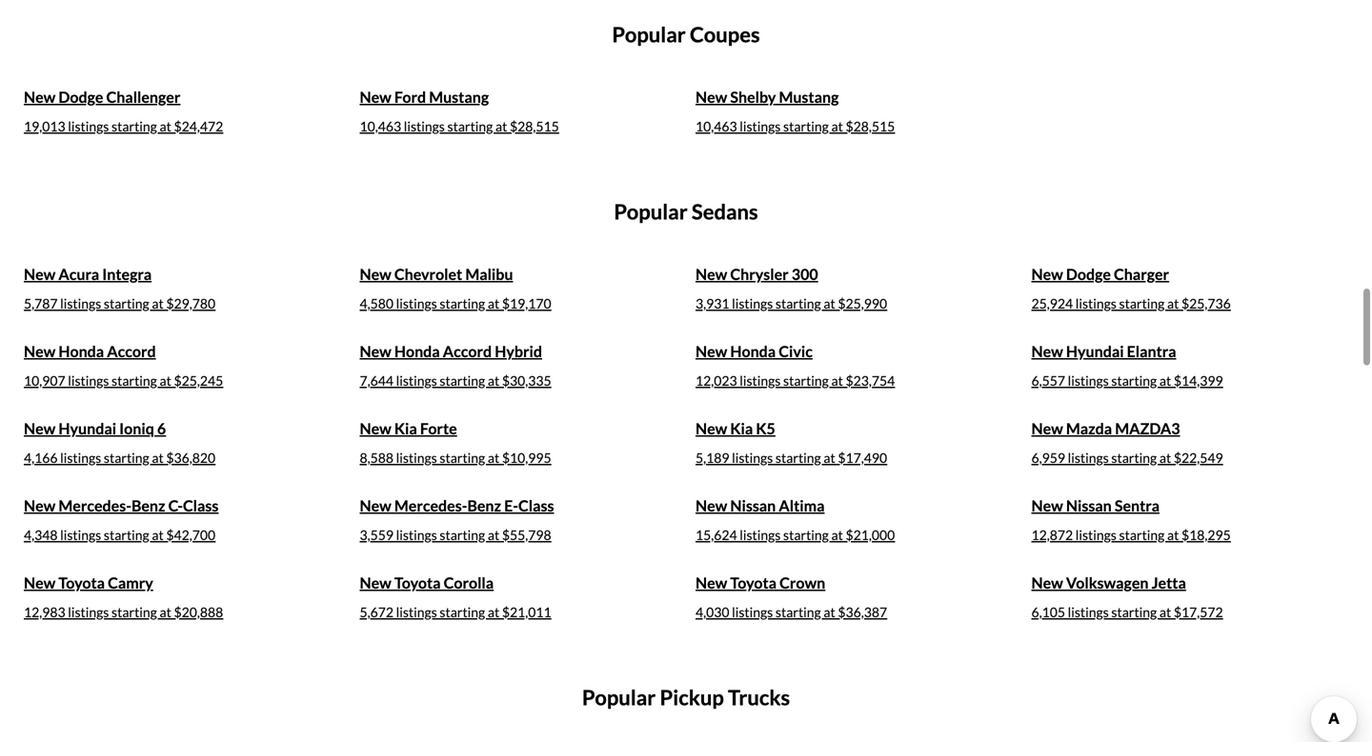Task type: vqa. For each thing, say whether or not it's contained in the screenshot.
first Toyota from left
yes



Task type: describe. For each thing, give the bounding box(es) containing it.
starting for new honda civic
[[783, 373, 829, 389]]

listings for new honda accord
[[68, 373, 109, 389]]

4,348
[[24, 527, 58, 543]]

starting for new shelby mustang
[[783, 118, 829, 134]]

new for new honda civic
[[696, 342, 728, 361]]

mazda
[[1066, 419, 1112, 438]]

jetta
[[1152, 574, 1187, 592]]

hyundai for ioniq
[[59, 419, 116, 438]]

new kia k5
[[696, 419, 776, 438]]

at for new hyundai elantra
[[1160, 373, 1172, 389]]

$42,700
[[166, 527, 216, 543]]

hybrid
[[495, 342, 542, 361]]

$21,011
[[502, 604, 552, 621]]

7,644 listings starting at $30,335
[[360, 373, 552, 389]]

listings for new mercedes-benz c-class
[[60, 527, 101, 543]]

$14,399
[[1174, 373, 1223, 389]]

new for new mazda mazda3
[[1032, 419, 1064, 438]]

at for new nissan altima
[[832, 527, 843, 543]]

at for new toyota camry
[[160, 604, 171, 621]]

8,588 listings starting at $10,995
[[360, 450, 552, 466]]

new for new toyota corolla
[[360, 574, 392, 592]]

starting for new toyota camry
[[112, 604, 157, 621]]

10,463 listings starting at $28,515 for ford
[[360, 118, 559, 134]]

kia for forte
[[394, 419, 417, 438]]

$29,780
[[166, 296, 216, 312]]

honda for new honda accord hybrid
[[394, 342, 440, 361]]

ford
[[394, 88, 426, 106]]

15,624 listings starting at $21,000
[[696, 527, 895, 543]]

new for new hyundai elantra
[[1032, 342, 1064, 361]]

listings for new kia forte
[[396, 450, 437, 466]]

new kia forte
[[360, 419, 457, 438]]

corolla
[[444, 574, 494, 592]]

new for new honda accord hybrid
[[360, 342, 392, 361]]

popular for popular pickup trucks
[[582, 685, 656, 710]]

listings for new kia k5
[[732, 450, 773, 466]]

new honda accord
[[24, 342, 156, 361]]

$24,472
[[174, 118, 223, 134]]

at for new shelby mustang
[[832, 118, 843, 134]]

6,959 listings starting at $22,549
[[1032, 450, 1223, 466]]

starting for new honda accord
[[112, 373, 157, 389]]

starting for new chevrolet malibu
[[440, 296, 485, 312]]

6,959
[[1032, 450, 1066, 466]]

acura
[[59, 265, 99, 284]]

new for new kia k5
[[696, 419, 728, 438]]

accord for new honda accord hybrid
[[443, 342, 492, 361]]

starting for new toyota crown
[[776, 604, 821, 621]]

3,559 listings starting at $55,798
[[360, 527, 552, 543]]

$19,170
[[502, 296, 552, 312]]

10,907 listings starting at $25,245
[[24, 373, 223, 389]]

4,348 listings starting at $42,700
[[24, 527, 216, 543]]

new honda civic
[[696, 342, 813, 361]]

at for new mazda mazda3
[[1160, 450, 1172, 466]]

mercedes- for new mercedes-benz e-class
[[394, 497, 467, 515]]

25,924 listings starting at $25,736
[[1032, 296, 1231, 312]]

new toyota camry
[[24, 574, 153, 592]]

listings for new dodge charger
[[1076, 296, 1117, 312]]

25,924
[[1032, 296, 1073, 312]]

4,580 listings starting at $19,170
[[360, 296, 552, 312]]

$30,335
[[502, 373, 552, 389]]

12,872
[[1032, 527, 1073, 543]]

crown
[[780, 574, 826, 592]]

new for new chevrolet malibu
[[360, 265, 392, 284]]

sentra
[[1115, 497, 1160, 515]]

c-
[[168, 497, 183, 515]]

listings for new hyundai ioniq 6
[[60, 450, 101, 466]]

15,624
[[696, 527, 737, 543]]

listings for new acura integra
[[60, 296, 101, 312]]

coupes
[[690, 22, 760, 47]]

listings for new toyota camry
[[68, 604, 109, 621]]

$10,995
[[502, 450, 552, 466]]

accord for new honda accord
[[107, 342, 156, 361]]

at for new acura integra
[[152, 296, 164, 312]]

3,931
[[696, 296, 730, 312]]

12,983 listings starting at $20,888
[[24, 604, 223, 621]]

starting for new honda accord hybrid
[[440, 373, 485, 389]]

new shelby mustang
[[696, 88, 839, 106]]

starting for new volkswagen jetta
[[1112, 604, 1157, 621]]

at for new volkswagen jetta
[[1160, 604, 1172, 621]]

listings for new toyota corolla
[[396, 604, 437, 621]]

kia for k5
[[730, 419, 753, 438]]

new dodge charger
[[1032, 265, 1170, 284]]

listings for new ford mustang
[[404, 118, 445, 134]]

starting for new mazda mazda3
[[1112, 450, 1157, 466]]

listings for new chevrolet malibu
[[396, 296, 437, 312]]

civic
[[779, 342, 813, 361]]

10,463 for shelby
[[696, 118, 737, 134]]

e-
[[504, 497, 519, 515]]

forte
[[420, 419, 457, 438]]

pickup
[[660, 685, 724, 710]]

charger
[[1114, 265, 1170, 284]]

popular for popular coupes
[[612, 22, 686, 47]]

at for new toyota corolla
[[488, 604, 500, 621]]

4,030
[[696, 604, 730, 621]]

listings for new chrysler 300
[[732, 296, 773, 312]]

new for new ford mustang
[[360, 88, 392, 106]]

integra
[[102, 265, 152, 284]]

$36,387
[[838, 604, 887, 621]]

at for new chrysler 300
[[824, 296, 836, 312]]

malibu
[[465, 265, 513, 284]]

mustang for new ford mustang
[[429, 88, 489, 106]]

volkswagen
[[1066, 574, 1149, 592]]

19,013
[[24, 118, 65, 134]]

trucks
[[728, 685, 790, 710]]

6,105 listings starting at $17,572
[[1032, 604, 1223, 621]]

honda for new honda civic
[[730, 342, 776, 361]]

new for new toyota camry
[[24, 574, 56, 592]]

toyota for crown
[[730, 574, 777, 592]]

new acura integra
[[24, 265, 152, 284]]

listings for new nissan altima
[[740, 527, 781, 543]]

at for new mercedes-benz c-class
[[152, 527, 164, 543]]

class for e-
[[519, 497, 554, 515]]

$17,490
[[838, 450, 887, 466]]

new for new dodge challenger
[[24, 88, 56, 106]]

6,557 listings starting at $14,399
[[1032, 373, 1223, 389]]

listings for new honda accord hybrid
[[396, 373, 437, 389]]

at for new ford mustang
[[496, 118, 507, 134]]

listings for new mercedes-benz e-class
[[396, 527, 437, 543]]

$22,549
[[1174, 450, 1223, 466]]

10,907
[[24, 373, 65, 389]]

6,105
[[1032, 604, 1066, 621]]



Task type: locate. For each thing, give the bounding box(es) containing it.
1 $28,515 from the left
[[510, 118, 559, 134]]

starting down new shelby mustang
[[783, 118, 829, 134]]

dodge up 25,924
[[1066, 265, 1111, 284]]

listings for new mazda mazda3
[[1068, 450, 1109, 466]]

0 horizontal spatial hyundai
[[59, 419, 116, 438]]

1 nissan from the left
[[730, 497, 776, 515]]

starting for new acura integra
[[104, 296, 149, 312]]

new up 6,557
[[1032, 342, 1064, 361]]

1 horizontal spatial 10,463 listings starting at $28,515
[[696, 118, 895, 134]]

elantra
[[1127, 342, 1177, 361]]

new hyundai elantra
[[1032, 342, 1177, 361]]

nissan for sentra
[[1066, 497, 1112, 515]]

new up 5,189
[[696, 419, 728, 438]]

starting down camry
[[112, 604, 157, 621]]

starting down the forte
[[440, 450, 485, 466]]

starting for new toyota corolla
[[440, 604, 485, 621]]

2 mustang from the left
[[779, 88, 839, 106]]

listings down new toyota crown
[[732, 604, 773, 621]]

class
[[183, 497, 219, 515], [519, 497, 554, 515]]

2 benz from the left
[[467, 497, 501, 515]]

class up the $55,798
[[519, 497, 554, 515]]

1 horizontal spatial class
[[519, 497, 554, 515]]

listings down new honda civic
[[740, 373, 781, 389]]

starting for new dodge charger
[[1119, 296, 1165, 312]]

sedans
[[692, 199, 758, 224]]

starting for new dodge challenger
[[112, 118, 157, 134]]

1 vertical spatial hyundai
[[59, 419, 116, 438]]

new for new volkswagen jetta
[[1032, 574, 1064, 592]]

12,983
[[24, 604, 65, 621]]

honda for new honda accord
[[59, 342, 104, 361]]

starting down new chevrolet malibu
[[440, 296, 485, 312]]

7,644
[[360, 373, 394, 389]]

new left ford
[[360, 88, 392, 106]]

mustang right shelby
[[779, 88, 839, 106]]

popular pickup trucks
[[582, 685, 790, 710]]

10,463 listings starting at $28,515 for shelby
[[696, 118, 895, 134]]

starting down "crown"
[[776, 604, 821, 621]]

at for new dodge charger
[[1168, 296, 1179, 312]]

$23,754
[[846, 373, 895, 389]]

k5
[[756, 419, 776, 438]]

new nissan sentra
[[1032, 497, 1160, 515]]

1 toyota from the left
[[59, 574, 105, 592]]

new up 4,166
[[24, 419, 56, 438]]

2 class from the left
[[519, 497, 554, 515]]

listings for new volkswagen jetta
[[1068, 604, 1109, 621]]

new toyota crown
[[696, 574, 826, 592]]

starting down the altima
[[783, 527, 829, 543]]

2 kia from the left
[[730, 419, 753, 438]]

1 horizontal spatial $28,515
[[846, 118, 895, 134]]

1 horizontal spatial dodge
[[1066, 265, 1111, 284]]

listings right 4,348
[[60, 527, 101, 543]]

mustang for new shelby mustang
[[779, 88, 839, 106]]

listings
[[68, 118, 109, 134], [404, 118, 445, 134], [740, 118, 781, 134], [60, 296, 101, 312], [396, 296, 437, 312], [732, 296, 773, 312], [1076, 296, 1117, 312], [68, 373, 109, 389], [396, 373, 437, 389], [740, 373, 781, 389], [1068, 373, 1109, 389], [60, 450, 101, 466], [396, 450, 437, 466], [732, 450, 773, 466], [1068, 450, 1109, 466], [60, 527, 101, 543], [396, 527, 437, 543], [740, 527, 781, 543], [1076, 527, 1117, 543], [68, 604, 109, 621], [396, 604, 437, 621], [732, 604, 773, 621], [1068, 604, 1109, 621]]

starting for new ford mustang
[[448, 118, 493, 134]]

honda left civic
[[730, 342, 776, 361]]

starting up the altima
[[776, 450, 821, 466]]

1 mercedes- from the left
[[59, 497, 131, 515]]

5,189
[[696, 450, 730, 466]]

new up 12,872
[[1032, 497, 1064, 515]]

1 horizontal spatial honda
[[394, 342, 440, 361]]

new ford mustang
[[360, 88, 489, 106]]

dodge
[[59, 88, 103, 106], [1066, 265, 1111, 284]]

new up the 4,030 on the bottom of page
[[696, 574, 728, 592]]

listings down the new nissan sentra
[[1076, 527, 1117, 543]]

1 mustang from the left
[[429, 88, 489, 106]]

listings down new nissan altima
[[740, 527, 781, 543]]

kia
[[394, 419, 417, 438], [730, 419, 753, 438]]

new up 5,672
[[360, 574, 392, 592]]

listings down new kia forte
[[396, 450, 437, 466]]

1 horizontal spatial mustang
[[779, 88, 839, 106]]

starting down new honda accord hybrid
[[440, 373, 485, 389]]

0 vertical spatial popular
[[612, 22, 686, 47]]

popular
[[612, 22, 686, 47], [614, 199, 688, 224], [582, 685, 656, 710]]

starting for new hyundai ioniq 6
[[104, 450, 149, 466]]

new
[[24, 88, 56, 106], [360, 88, 392, 106], [696, 88, 728, 106], [24, 265, 56, 284], [360, 265, 392, 284], [696, 265, 728, 284], [1032, 265, 1064, 284], [24, 342, 56, 361], [360, 342, 392, 361], [696, 342, 728, 361], [1032, 342, 1064, 361], [24, 419, 56, 438], [360, 419, 392, 438], [696, 419, 728, 438], [1032, 419, 1064, 438], [24, 497, 56, 515], [360, 497, 392, 515], [696, 497, 728, 515], [1032, 497, 1064, 515], [24, 574, 56, 592], [360, 574, 392, 592], [696, 574, 728, 592], [1032, 574, 1064, 592]]

3 honda from the left
[[730, 342, 776, 361]]

popular left pickup
[[582, 685, 656, 710]]

starting down new ford mustang
[[448, 118, 493, 134]]

starting down corolla
[[440, 604, 485, 621]]

starting down new mercedes-benz c-class
[[104, 527, 149, 543]]

starting down ioniq
[[104, 450, 149, 466]]

new for new acura integra
[[24, 265, 56, 284]]

popular left coupes
[[612, 22, 686, 47]]

10,463 down ford
[[360, 118, 401, 134]]

2 vertical spatial popular
[[582, 685, 656, 710]]

chevrolet
[[394, 265, 463, 284]]

10,463 listings starting at $28,515 down new ford mustang
[[360, 118, 559, 134]]

new dodge challenger
[[24, 88, 181, 106]]

starting for new chrysler 300
[[776, 296, 821, 312]]

5,787
[[24, 296, 58, 312]]

$25,736
[[1182, 296, 1231, 312]]

class for c-
[[183, 497, 219, 515]]

3,559
[[360, 527, 394, 543]]

popular coupes
[[612, 22, 760, 47]]

starting down elantra
[[1112, 373, 1157, 389]]

starting down sentra
[[1119, 527, 1165, 543]]

new nissan altima
[[696, 497, 825, 515]]

1 class from the left
[[183, 497, 219, 515]]

dodge for challenger
[[59, 88, 103, 106]]

at for new mercedes-benz e-class
[[488, 527, 500, 543]]

listings down "acura"
[[60, 296, 101, 312]]

19,013 listings starting at $24,472
[[24, 118, 223, 134]]

new for new mercedes-benz c-class
[[24, 497, 56, 515]]

starting down integra
[[104, 296, 149, 312]]

new up 6,959
[[1032, 419, 1064, 438]]

2 accord from the left
[[443, 342, 492, 361]]

1 horizontal spatial benz
[[467, 497, 501, 515]]

1 horizontal spatial hyundai
[[1066, 342, 1124, 361]]

1 horizontal spatial toyota
[[394, 574, 441, 592]]

listings down chevrolet
[[396, 296, 437, 312]]

1 10,463 listings starting at $28,515 from the left
[[360, 118, 559, 134]]

12,023 listings starting at $23,754
[[696, 373, 895, 389]]

0 horizontal spatial accord
[[107, 342, 156, 361]]

0 vertical spatial hyundai
[[1066, 342, 1124, 361]]

chrysler
[[730, 265, 789, 284]]

popular for popular sedans
[[614, 199, 688, 224]]

1 accord from the left
[[107, 342, 156, 361]]

0 horizontal spatial honda
[[59, 342, 104, 361]]

1 vertical spatial popular
[[614, 199, 688, 224]]

10,463
[[360, 118, 401, 134], [696, 118, 737, 134]]

0 horizontal spatial $28,515
[[510, 118, 559, 134]]

$17,572
[[1174, 604, 1223, 621]]

4,580
[[360, 296, 394, 312]]

2 10,463 from the left
[[696, 118, 737, 134]]

$36,820
[[166, 450, 216, 466]]

new for new toyota crown
[[696, 574, 728, 592]]

0 horizontal spatial kia
[[394, 419, 417, 438]]

camry
[[108, 574, 153, 592]]

5,189 listings starting at $17,490
[[696, 450, 887, 466]]

listings for new shelby mustang
[[740, 118, 781, 134]]

$25,990
[[838, 296, 887, 312]]

mazda3
[[1115, 419, 1180, 438]]

starting for new hyundai elantra
[[1112, 373, 1157, 389]]

1 kia from the left
[[394, 419, 417, 438]]

at for new honda civic
[[832, 373, 843, 389]]

benz left c-
[[131, 497, 165, 515]]

benz for e-
[[467, 497, 501, 515]]

hyundai up 6,557 listings starting at $14,399
[[1066, 342, 1124, 361]]

listings down new dodge charger
[[1076, 296, 1117, 312]]

listings for new hyundai elantra
[[1068, 373, 1109, 389]]

starting
[[112, 118, 157, 134], [448, 118, 493, 134], [783, 118, 829, 134], [104, 296, 149, 312], [440, 296, 485, 312], [776, 296, 821, 312], [1119, 296, 1165, 312], [112, 373, 157, 389], [440, 373, 485, 389], [783, 373, 829, 389], [1112, 373, 1157, 389], [104, 450, 149, 466], [440, 450, 485, 466], [776, 450, 821, 466], [1112, 450, 1157, 466], [104, 527, 149, 543], [440, 527, 485, 543], [783, 527, 829, 543], [1119, 527, 1165, 543], [112, 604, 157, 621], [440, 604, 485, 621], [776, 604, 821, 621], [1112, 604, 1157, 621]]

new up 10,907
[[24, 342, 56, 361]]

4,166
[[24, 450, 58, 466]]

listings down mazda
[[1068, 450, 1109, 466]]

0 horizontal spatial 10,463
[[360, 118, 401, 134]]

toyota up 4,030 listings starting at $36,387 at the right of the page
[[730, 574, 777, 592]]

benz
[[131, 497, 165, 515], [467, 497, 501, 515]]

new up 25,924
[[1032, 265, 1064, 284]]

toyota
[[59, 574, 105, 592], [394, 574, 441, 592], [730, 574, 777, 592]]

listings for new dodge challenger
[[68, 118, 109, 134]]

popular sedans
[[614, 199, 758, 224]]

at for new kia k5
[[824, 450, 836, 466]]

honda up 10,907
[[59, 342, 104, 361]]

starting for new mercedes-benz c-class
[[104, 527, 149, 543]]

toyota up 5,672 listings starting at $21,011
[[394, 574, 441, 592]]

0 horizontal spatial mustang
[[429, 88, 489, 106]]

toyota up 12,983
[[59, 574, 105, 592]]

new for new dodge charger
[[1032, 265, 1064, 284]]

1 honda from the left
[[59, 342, 104, 361]]

0 horizontal spatial dodge
[[59, 88, 103, 106]]

new for new chrysler 300
[[696, 265, 728, 284]]

mustang right ford
[[429, 88, 489, 106]]

mustang
[[429, 88, 489, 106], [779, 88, 839, 106]]

$28,515
[[510, 118, 559, 134], [846, 118, 895, 134]]

listings down new shelby mustang
[[740, 118, 781, 134]]

new for new hyundai ioniq 6
[[24, 419, 56, 438]]

class up $42,700
[[183, 497, 219, 515]]

listings right 7,644
[[396, 373, 437, 389]]

1 horizontal spatial 10,463
[[696, 118, 737, 134]]

accord up 7,644 listings starting at $30,335
[[443, 342, 492, 361]]

listings down new hyundai ioniq 6
[[60, 450, 101, 466]]

12,872 listings starting at $18,295
[[1032, 527, 1231, 543]]

new for new nissan sentra
[[1032, 497, 1064, 515]]

listings down new ford mustang
[[404, 118, 445, 134]]

starting down challenger
[[112, 118, 157, 134]]

starting down the charger
[[1119, 296, 1165, 312]]

listings down new dodge challenger
[[68, 118, 109, 134]]

dodge for charger
[[1066, 265, 1111, 284]]

listings down the new hyundai elantra at the right
[[1068, 373, 1109, 389]]

2 mercedes- from the left
[[394, 497, 467, 515]]

kia left the forte
[[394, 419, 417, 438]]

0 horizontal spatial class
[[183, 497, 219, 515]]

new up 12,983
[[24, 574, 56, 592]]

0 horizontal spatial benz
[[131, 497, 165, 515]]

listings down new honda accord
[[68, 373, 109, 389]]

1 10,463 from the left
[[360, 118, 401, 134]]

new up '8,588'
[[360, 419, 392, 438]]

0 horizontal spatial nissan
[[730, 497, 776, 515]]

at for new hyundai ioniq 6
[[152, 450, 164, 466]]

1 horizontal spatial mercedes-
[[394, 497, 467, 515]]

listings right 3,559
[[396, 527, 437, 543]]

starting up ioniq
[[112, 373, 157, 389]]

2 horizontal spatial honda
[[730, 342, 776, 361]]

ioniq
[[119, 419, 154, 438]]

2 horizontal spatial toyota
[[730, 574, 777, 592]]

benz for c-
[[131, 497, 165, 515]]

new up 5,787
[[24, 265, 56, 284]]

starting down 'mazda3'
[[1112, 450, 1157, 466]]

new up 19,013
[[24, 88, 56, 106]]

new up 4,348
[[24, 497, 56, 515]]

0 horizontal spatial toyota
[[59, 574, 105, 592]]

at for new nissan sentra
[[1168, 527, 1179, 543]]

challenger
[[106, 88, 181, 106]]

listings for new toyota crown
[[732, 604, 773, 621]]

hyundai up "4,166 listings starting at $36,820"
[[59, 419, 116, 438]]

new volkswagen jetta
[[1032, 574, 1187, 592]]

$28,515 for new ford mustang
[[510, 118, 559, 134]]

starting for new mercedes-benz e-class
[[440, 527, 485, 543]]

2 toyota from the left
[[394, 574, 441, 592]]

at for new kia forte
[[488, 450, 500, 466]]

new mercedes-benz c-class
[[24, 497, 219, 515]]

10,463 listings starting at $28,515 down new shelby mustang
[[696, 118, 895, 134]]

new honda accord hybrid
[[360, 342, 542, 361]]

toyota for corolla
[[394, 574, 441, 592]]

3,931 listings starting at $25,990
[[696, 296, 887, 312]]

new up "3,931"
[[696, 265, 728, 284]]

popular left sedans
[[614, 199, 688, 224]]

new left shelby
[[696, 88, 728, 106]]

2 $28,515 from the left
[[846, 118, 895, 134]]

$20,888
[[174, 604, 223, 621]]

honda
[[59, 342, 104, 361], [394, 342, 440, 361], [730, 342, 776, 361]]

new up 4,580
[[360, 265, 392, 284]]

kia left k5
[[730, 419, 753, 438]]

new chevrolet malibu
[[360, 265, 513, 284]]

nissan up 12,872
[[1066, 497, 1112, 515]]

at for new dodge challenger
[[160, 118, 171, 134]]

at for new honda accord hybrid
[[488, 373, 500, 389]]

starting down 300
[[776, 296, 821, 312]]

at
[[160, 118, 171, 134], [496, 118, 507, 134], [832, 118, 843, 134], [152, 296, 164, 312], [488, 296, 500, 312], [824, 296, 836, 312], [1168, 296, 1179, 312], [160, 373, 171, 389], [488, 373, 500, 389], [832, 373, 843, 389], [1160, 373, 1172, 389], [152, 450, 164, 466], [488, 450, 500, 466], [824, 450, 836, 466], [1160, 450, 1172, 466], [152, 527, 164, 543], [488, 527, 500, 543], [832, 527, 843, 543], [1168, 527, 1179, 543], [160, 604, 171, 621], [488, 604, 500, 621], [824, 604, 836, 621], [1160, 604, 1172, 621]]

300
[[792, 265, 818, 284]]

new chrysler 300
[[696, 265, 818, 284]]

1 vertical spatial dodge
[[1066, 265, 1111, 284]]

10,463 for ford
[[360, 118, 401, 134]]

nissan up 15,624
[[730, 497, 776, 515]]

1 horizontal spatial accord
[[443, 342, 492, 361]]

new for new kia forte
[[360, 419, 392, 438]]

altima
[[779, 497, 825, 515]]

2 nissan from the left
[[1066, 497, 1112, 515]]

at for new honda accord
[[160, 373, 171, 389]]

new for new mercedes-benz e-class
[[360, 497, 392, 515]]

$28,515 for new shelby mustang
[[846, 118, 895, 134]]

0 horizontal spatial 10,463 listings starting at $28,515
[[360, 118, 559, 134]]

$18,295
[[1182, 527, 1231, 543]]

starting down civic
[[783, 373, 829, 389]]

listings down volkswagen
[[1068, 604, 1109, 621]]

starting for new kia forte
[[440, 450, 485, 466]]

toyota for camry
[[59, 574, 105, 592]]

0 horizontal spatial mercedes-
[[59, 497, 131, 515]]

10,463 down shelby
[[696, 118, 737, 134]]

at for new chevrolet malibu
[[488, 296, 500, 312]]

starting for new kia k5
[[776, 450, 821, 466]]

5,672 listings starting at $21,011
[[360, 604, 552, 621]]

listings for new nissan sentra
[[1076, 527, 1117, 543]]

at for new toyota crown
[[824, 604, 836, 621]]

new for new honda accord
[[24, 342, 56, 361]]

mercedes- for new mercedes-benz c-class
[[59, 497, 131, 515]]

listings down new toyota corolla
[[396, 604, 437, 621]]

new up 7,644
[[360, 342, 392, 361]]

listings down k5
[[732, 450, 773, 466]]

listings down the new toyota camry at the bottom left of page
[[68, 604, 109, 621]]

3 toyota from the left
[[730, 574, 777, 592]]

mercedes- up 4,348 listings starting at $42,700
[[59, 497, 131, 515]]

new up the 6,105
[[1032, 574, 1064, 592]]

1 benz from the left
[[131, 497, 165, 515]]

starting for new nissan altima
[[783, 527, 829, 543]]

$55,798
[[502, 527, 552, 543]]

1 horizontal spatial kia
[[730, 419, 753, 438]]

1 horizontal spatial nissan
[[1066, 497, 1112, 515]]

new mercedes-benz e-class
[[360, 497, 554, 515]]

0 vertical spatial dodge
[[59, 88, 103, 106]]

new up 15,624
[[696, 497, 728, 515]]

benz left e-
[[467, 497, 501, 515]]

new up 3,559
[[360, 497, 392, 515]]

5,787 listings starting at $29,780
[[24, 296, 216, 312]]

listings for new honda civic
[[740, 373, 781, 389]]

new up 12,023
[[696, 342, 728, 361]]

new mazda mazda3
[[1032, 419, 1180, 438]]

starting down new mercedes-benz e-class
[[440, 527, 485, 543]]

listings down new chrysler 300
[[732, 296, 773, 312]]

starting down new volkswagen jetta
[[1112, 604, 1157, 621]]

mercedes- up 3,559 listings starting at $55,798
[[394, 497, 467, 515]]

2 honda from the left
[[394, 342, 440, 361]]

accord up 10,907 listings starting at $25,245
[[107, 342, 156, 361]]

nissan for altima
[[730, 497, 776, 515]]

4,030 listings starting at $36,387
[[696, 604, 887, 621]]

$21,000
[[846, 527, 895, 543]]

accord
[[107, 342, 156, 361], [443, 342, 492, 361]]

honda up 7,644 listings starting at $30,335
[[394, 342, 440, 361]]

dodge up 19,013
[[59, 88, 103, 106]]

2 10,463 listings starting at $28,515 from the left
[[696, 118, 895, 134]]



